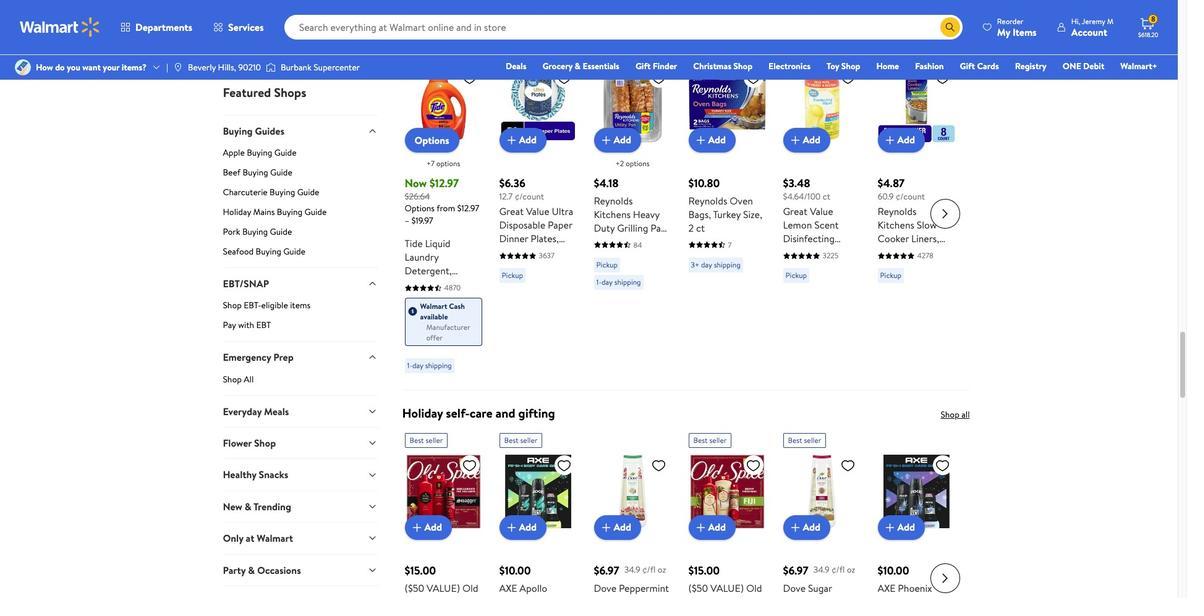 Task type: vqa. For each thing, say whether or not it's contained in the screenshot.
Tide
yes



Task type: locate. For each thing, give the bounding box(es) containing it.
great
[[500, 205, 524, 219], [784, 205, 808, 219]]

0 vertical spatial shop all
[[941, 21, 971, 33]]

best for $15.00 ($50 value) old spice fiji men'
[[694, 435, 708, 446]]

lbs,
[[789, 259, 806, 273]]

0 vertical spatial shop all
[[223, 37, 254, 49]]

registry
[[1016, 60, 1047, 72]]

2 horizontal spatial 8
[[1152, 14, 1156, 24]]

great down $4.64/100
[[784, 205, 808, 219]]

seller for $10.00 axe apollo holiday gift pac
[[521, 435, 538, 446]]

$15.00 for $15.00 ($50 value) old spice fiji men'
[[689, 563, 720, 579]]

add button up "$10.00 axe phoenix holiday gift pac"
[[878, 516, 926, 541]]

1 vertical spatial options
[[405, 202, 435, 215]]

everyday meals
[[223, 405, 289, 419]]

from
[[437, 202, 455, 215]]

1 horizontal spatial great
[[784, 205, 808, 219]]

holiday inside "$10.00 axe phoenix holiday gift pac"
[[878, 596, 911, 599]]

0 horizontal spatial 1-
[[407, 361, 413, 371]]

shop all up 'gift cards' link
[[941, 21, 971, 33]]

great for $3.48
[[784, 205, 808, 219]]

0 horizontal spatial value
[[526, 205, 550, 219]]

axe phoenix holiday gift pack for men includes crushed mint & rosemary body spray, antiperspirant stick & body wash, 3 count image
[[878, 453, 956, 531]]

$6.97 inside $6.97 34.9 ¢/fl oz dove peppermint bark liquid bod
[[594, 563, 620, 579]]

add to cart image for ($50 value) old spice swagge
[[410, 521, 425, 536]]

$10.00 up phoenix
[[878, 563, 910, 579]]

1 vertical spatial liquid
[[616, 596, 642, 599]]

34.9 up peppermint
[[625, 565, 641, 577]]

shop all up add to favorites list, axe phoenix holiday gift pack for men includes crushed mint & rosemary body spray, antiperspirant stick & body wash, 3 count icon
[[941, 409, 971, 421]]

product group containing now $12.97
[[405, 41, 482, 385]]

1 axe from the left
[[500, 582, 518, 596]]

0 horizontal spatial walmart
[[257, 532, 293, 546]]

2 axe from the left
[[878, 582, 896, 596]]

now
[[405, 176, 427, 191]]

pickup down the white,
[[502, 271, 523, 281]]

holiday inside $10.00 axe apollo holiday gift pac
[[500, 596, 532, 599]]

seller up dove sugar cookie liquid body wash for deep nourishment holiday treats limited edition, 20 oz image
[[805, 435, 822, 446]]

best seller down and
[[505, 435, 538, 446]]

buying up holiday mains buying guide in the left of the page
[[270, 186, 295, 199]]

guide down holiday mains buying guide in the left of the page
[[270, 226, 292, 238]]

1 great from the left
[[500, 205, 524, 219]]

walmart inside only at walmart dropdown button
[[257, 532, 293, 546]]

best up ($50 value) old spice fiji men's holiday gift pack with 2in1 shampoo and conditioner, body wash,  and aluminum free spray image at the right bottom of page
[[694, 435, 708, 446]]

seller for $15.00 ($50 value) old spice swagge
[[426, 435, 443, 446]]

shop all down services
[[223, 37, 254, 49]]

day right 3+
[[702, 260, 713, 270]]

1 horizontal spatial $15.00
[[689, 563, 720, 579]]

0 horizontal spatial 34.9
[[625, 565, 641, 577]]

at
[[246, 532, 255, 546]]

great value lemon scent disinfecting wipes, 75 count, 1 lbs, 5.5 ounce image
[[784, 65, 861, 143]]

0 horizontal spatial x
[[618, 235, 622, 249]]

pickup down regular
[[881, 271, 902, 281]]

buying up beef buying guide
[[247, 147, 273, 159]]

pickup for $4.87
[[881, 271, 902, 281]]

0 horizontal spatial ct
[[697, 221, 705, 235]]

options inside 'now $12.97 $26.64 options from $12.97 – $19.97'
[[405, 202, 435, 215]]

$15.00 inside $15.00 ($50 value) old spice fiji men'
[[689, 563, 720, 579]]

$15.00 inside $15.00 ($50 value) old spice swagge
[[405, 563, 436, 579]]

how
[[36, 61, 53, 74]]

my
[[998, 25, 1011, 39]]

1 old from the left
[[463, 582, 479, 596]]

0 horizontal spatial spice
[[405, 596, 428, 599]]

best seller up ($50 value) old spice fiji men's holiday gift pack with 2in1 shampoo and conditioner, body wash,  and aluminum free spray image at the right bottom of page
[[694, 435, 727, 446]]

¢/count inside the $6.36 12.7 ¢/count great value ultra disposable paper dinner plates, white, 10 inch, 50 plates, patterned
[[515, 190, 545, 203]]

1 horizontal spatial value
[[810, 205, 834, 219]]

manufacturer
[[427, 322, 470, 333]]

& right "new"
[[245, 500, 252, 514]]

add up '$3.48'
[[803, 133, 821, 147]]

spice inside $15.00 ($50 value) old spice swagge
[[405, 596, 428, 599]]

$6.97 for sugar
[[784, 563, 809, 579]]

1 vertical spatial shop all link
[[223, 374, 378, 396]]

 image right the 90210
[[266, 61, 276, 74]]

3+ day shipping
[[691, 260, 741, 270]]

buying for seafood buying guide
[[256, 246, 281, 258]]

2 old from the left
[[747, 582, 763, 596]]

34.9 for sugar
[[814, 565, 830, 577]]

1 value from the left
[[526, 205, 550, 219]]

buying up apple
[[223, 124, 253, 138]]

ct right 2
[[697, 221, 705, 235]]

tide liquid laundry detergent, original, 64 loads 92 fl oz, he compatible image
[[405, 65, 482, 143]]

0 horizontal spatial $10.00
[[500, 563, 531, 579]]

0 horizontal spatial $15.00
[[405, 563, 436, 579]]

add to cart image
[[505, 133, 519, 148], [883, 133, 898, 148], [599, 521, 614, 536], [789, 521, 803, 536], [883, 521, 898, 536]]

dove left sugar
[[784, 582, 806, 596]]

trending
[[254, 500, 291, 514]]

1 vertical spatial shop all
[[223, 374, 254, 386]]

christmas inside dropdown button
[[245, 14, 289, 28]]

new & trending
[[223, 500, 291, 514]]

($50 value) old spice fiji men's holiday gift pack with 2in1 shampoo and conditioner, body wash,  and aluminum free spray image
[[689, 453, 766, 531]]

value)
[[427, 582, 460, 596], [711, 582, 744, 596]]

1 horizontal spatial ct
[[823, 190, 831, 203]]

2 shop all link from the top
[[223, 374, 378, 396]]

90210
[[238, 61, 261, 74]]

shops
[[274, 84, 307, 101]]

great for $6.36
[[500, 205, 524, 219]]

kitchens inside $4.18 reynolds kitchens heavy duty grilling pan, 13.25 x 9.63 x 3.5 inches
[[594, 208, 631, 221]]

8 inside "8 $618.20"
[[1152, 14, 1156, 24]]

1 horizontal spatial christmas
[[694, 60, 732, 72]]

all for ugly
[[244, 37, 254, 49]]

walmart+ link
[[1116, 59, 1164, 73]]

value for $3.48
[[810, 205, 834, 219]]

$4.18 reynolds kitchens heavy duty grilling pan, 13.25 x 9.63 x 3.5 inches
[[594, 176, 669, 262]]

2 options from the left
[[626, 158, 650, 169]]

0 vertical spatial day
[[702, 260, 713, 270]]

add up $6.97 34.9 ¢/fl oz dove peppermint bark liquid bod at the right bottom of page
[[614, 521, 632, 535]]

0 vertical spatial &
[[575, 60, 581, 72]]

axe inside $10.00 axe apollo holiday gift pac
[[500, 582, 518, 596]]

add button up $15.00 ($50 value) old spice swagge on the left of the page
[[405, 516, 452, 541]]

pork buying guide
[[223, 226, 292, 238]]

1 horizontal spatial ¢/count
[[896, 190, 926, 203]]

1 horizontal spatial day
[[602, 277, 613, 288]]

2 vertical spatial &
[[248, 564, 255, 578]]

hosting
[[402, 17, 445, 34]]

1 ¢/fl from the left
[[643, 565, 656, 577]]

1 horizontal spatial axe
[[878, 582, 896, 596]]

seafood
[[223, 246, 254, 258]]

day down available
[[413, 361, 424, 371]]

party
[[223, 564, 246, 578]]

0 vertical spatial 1-
[[597, 277, 602, 288]]

1 dove from the left
[[594, 582, 617, 596]]

great down the 12.7
[[500, 205, 524, 219]]

0 horizontal spatial ¢/count
[[515, 190, 545, 203]]

add button for $4.18
[[594, 128, 642, 153]]

0 horizontal spatial christmas
[[245, 14, 289, 28]]

1 vertical spatial shipping
[[615, 277, 641, 288]]

1 horizontal spatial options
[[626, 158, 650, 169]]

$26.64
[[405, 190, 430, 203]]

pickup left 5.5
[[786, 271, 808, 281]]

great inside the $6.36 12.7 ¢/count great value ultra disposable paper dinner plates, white, 10 inch, 50 plates, patterned
[[500, 205, 524, 219]]

2 all from the top
[[244, 374, 254, 386]]

2 spice from the left
[[689, 596, 712, 599]]

bags,
[[689, 208, 712, 221]]

92
[[405, 292, 416, 305]]

axe apollo holiday gift pack for men includes sage & cedarwood body spray, antiperspirant deodorant stick & body wash, 3 count image
[[500, 453, 577, 531]]

items
[[290, 300, 311, 312]]

0 horizontal spatial ($50
[[405, 582, 425, 596]]

1 all from the top
[[962, 21, 971, 33]]

1 vertical spatial all
[[962, 409, 971, 421]]

2 great from the left
[[784, 205, 808, 219]]

$6.97 inside the $6.97 34.9 ¢/fl oz dove sugar cookie liqui
[[784, 563, 809, 579]]

add to favorites list, great value ultra disposable paper dinner plates, white, 10 inch, 50 plates, patterned image
[[557, 70, 572, 86]]

ebt-
[[244, 300, 261, 312]]

add button up $4.87 at the top right
[[878, 128, 926, 153]]

ct
[[823, 190, 831, 203], [697, 221, 705, 235]]

($50 inside $15.00 ($50 value) old spice fiji men'
[[689, 582, 709, 596]]

oz for peppermint
[[658, 565, 667, 577]]

add for dove sugar cookie liqui
[[803, 521, 821, 535]]

2 horizontal spatial shipping
[[714, 260, 741, 270]]

1 next slide for product carousel list image from the top
[[931, 199, 961, 229]]

add up $15.00 ($50 value) old spice swagge on the left of the page
[[425, 521, 442, 535]]

best seller up dove sugar cookie liquid body wash for deep nourishment holiday treats limited edition, 20 oz image
[[789, 435, 822, 446]]

¢/fl inside $6.97 34.9 ¢/fl oz dove peppermint bark liquid bod
[[643, 565, 656, 577]]

dove inside the $6.97 34.9 ¢/fl oz dove sugar cookie liqui
[[784, 582, 806, 596]]

$15.00 ($50 value) old spice fiji men'
[[689, 563, 763, 599]]

axe inside "$10.00 axe phoenix holiday gift pac"
[[878, 582, 896, 596]]

reynolds for $4.18
[[594, 194, 633, 208]]

34.9 up sugar
[[814, 565, 830, 577]]

toy shop
[[827, 60, 861, 72]]

1 horizontal spatial walmart
[[420, 301, 448, 312]]

x left 9.63
[[618, 235, 622, 249]]

buying for apple buying guide
[[247, 147, 273, 159]]

add up $4.87 at the top right
[[898, 133, 916, 147]]

reynolds
[[594, 194, 633, 208], [689, 194, 728, 208], [878, 205, 917, 219]]

34.9 inside $6.97 34.9 ¢/fl oz dove peppermint bark liquid bod
[[625, 565, 641, 577]]

0 vertical spatial next slide for product carousel list image
[[931, 199, 961, 229]]

2 value from the left
[[810, 205, 834, 219]]

kitchens inside $4.87 60.9 ¢/count reynolds kitchens slow cooker liners, regular (fits 3-8 quarts), 8 count
[[878, 219, 915, 232]]

electronics link
[[764, 59, 817, 73]]

peppermint
[[619, 582, 670, 596]]

$15.00
[[405, 563, 436, 579], [689, 563, 720, 579]]

guide for pork buying guide
[[270, 226, 292, 238]]

cookie
[[784, 596, 814, 599]]

1 horizontal spatial 8
[[944, 246, 949, 259]]

add up $10.00 axe apollo holiday gift pac
[[519, 521, 537, 535]]

1 value) from the left
[[427, 582, 460, 596]]

0 horizontal spatial options
[[437, 158, 461, 169]]

oz inside the $6.97 34.9 ¢/fl oz dove sugar cookie liqui
[[848, 565, 856, 577]]

add for ($50 value) old spice swagge
[[425, 521, 442, 535]]

charcuterie
[[223, 186, 268, 199]]

old inside $15.00 ($50 value) old spice fiji men'
[[747, 582, 763, 596]]

1 horizontal spatial 1-day shipping
[[597, 277, 641, 288]]

tide
[[405, 237, 423, 251]]

value inside the $6.36 12.7 ¢/count great value ultra disposable paper dinner plates, white, 10 inch, 50 plates, patterned
[[526, 205, 550, 219]]

christmas right ugly
[[245, 14, 289, 28]]

$6.97 34.9 ¢/fl oz dove sugar cookie liqui
[[784, 563, 856, 599]]

& right party
[[248, 564, 255, 578]]

1 horizontal spatial ¢/fl
[[832, 565, 845, 577]]

ct inside $10.80 reynolds oven bags, turkey size, 2 ct
[[697, 221, 705, 235]]

buying down apple buying guide
[[243, 166, 268, 179]]

seller down the gifting
[[521, 435, 538, 446]]

0 horizontal spatial day
[[413, 361, 424, 371]]

registry link
[[1010, 59, 1053, 73]]

1 $10.00 from the left
[[500, 563, 531, 579]]

1 vertical spatial walmart
[[257, 532, 293, 546]]

2 $15.00 from the left
[[689, 563, 720, 579]]

shop all link for holiday self-care and gifting
[[941, 409, 971, 421]]

add to cart image up $4.18 on the top
[[599, 133, 614, 148]]

add to favorites list, axe phoenix holiday gift pack for men includes crushed mint & rosemary body spray, antiperspirant stick & body wash, 3 count image
[[936, 458, 951, 474]]

1 horizontal spatial kitchens
[[878, 219, 915, 232]]

value down $4.64/100
[[810, 205, 834, 219]]

2 34.9 from the left
[[814, 565, 830, 577]]

0 horizontal spatial kitchens
[[594, 208, 631, 221]]

2 x from the left
[[645, 235, 649, 249]]

0 horizontal spatial value)
[[427, 582, 460, 596]]

1 vertical spatial ct
[[697, 221, 705, 235]]

1 horizontal spatial 34.9
[[814, 565, 830, 577]]

1 horizontal spatial dove
[[784, 582, 806, 596]]

value) inside $15.00 ($50 value) old spice swagge
[[427, 582, 460, 596]]

kitchens up 13.25
[[594, 208, 631, 221]]

add for axe apollo holiday gift pac
[[519, 521, 537, 535]]

spice inside $15.00 ($50 value) old spice fiji men'
[[689, 596, 712, 599]]

1 vertical spatial day
[[602, 277, 613, 288]]

value left ultra
[[526, 205, 550, 219]]

1 vertical spatial 1-
[[407, 361, 413, 371]]

2 next slide for product carousel list image from the top
[[931, 564, 961, 594]]

0 horizontal spatial old
[[463, 582, 479, 596]]

0 horizontal spatial great
[[500, 205, 524, 219]]

1 oz from the left
[[658, 565, 667, 577]]

1 options from the left
[[437, 158, 461, 169]]

12.7
[[500, 190, 513, 203]]

1 shop all from the top
[[223, 37, 254, 49]]

services
[[228, 20, 264, 34]]

guide for beef buying guide
[[270, 166, 293, 179]]

add button for reynolds kitchens slow cooker liners, regular (fits 3-8 quarts), 8 count
[[878, 128, 926, 153]]

add to cart image for $6.97
[[789, 521, 803, 536]]

1 all from the top
[[244, 37, 254, 49]]

34.9 for peppermint
[[625, 565, 641, 577]]

1- down compatible
[[407, 361, 413, 371]]

holiday mains buying guide
[[223, 206, 327, 218]]

add to favorites list, tide liquid laundry detergent, original, 64 loads 92 fl oz, he compatible image
[[463, 70, 477, 86]]

cooker
[[878, 232, 910, 246]]

best up ($50 value) old spice swagger holiday men's gift pack with body wash, dry spray, and 2in1 shampoo and conditioner image
[[410, 435, 424, 446]]

product group
[[405, 41, 482, 385], [500, 41, 577, 385], [594, 41, 672, 385], [689, 41, 766, 385], [784, 41, 861, 385], [878, 41, 956, 385], [405, 429, 482, 599], [500, 429, 577, 599], [594, 429, 672, 599], [689, 429, 766, 599], [784, 429, 861, 599], [878, 429, 956, 599]]

0 horizontal spatial liquid
[[425, 237, 451, 251]]

2 shop all from the top
[[223, 374, 254, 386]]

add button for great value ultra disposable paper dinner plates, white, 10 inch, 50 plates, patterned
[[500, 128, 547, 153]]

electronics
[[769, 60, 811, 72]]

1 34.9 from the left
[[625, 565, 641, 577]]

2 horizontal spatial day
[[702, 260, 713, 270]]

1 vertical spatial shop all link
[[941, 409, 971, 421]]

1-day shipping down offer in the left bottom of the page
[[407, 361, 452, 371]]

best seller up ($50 value) old spice swagger holiday men's gift pack with body wash, dry spray, and 2in1 shampoo and conditioner image
[[410, 435, 443, 446]]

shop ebt-eligible items link
[[223, 300, 378, 317]]

axe left phoenix
[[878, 582, 896, 596]]

old for $15.00 ($50 value) old spice swagge
[[463, 582, 479, 596]]

0 vertical spatial shop all link
[[941, 21, 971, 33]]

guide down beef buying guide link
[[297, 186, 320, 199]]

deals link
[[501, 59, 532, 73]]

ugly
[[223, 14, 243, 28]]

plates,
[[531, 232, 559, 246], [500, 259, 528, 273]]

guide for apple buying guide
[[275, 147, 297, 159]]

2 vertical spatial day
[[413, 361, 424, 371]]

reynolds down 60.9
[[878, 205, 917, 219]]

0 horizontal spatial $6.97
[[594, 563, 620, 579]]

add up +2
[[614, 133, 632, 147]]

shop up the "pay"
[[223, 300, 242, 312]]

debit
[[1084, 60, 1105, 72]]

add button
[[500, 128, 547, 153], [594, 128, 642, 153], [689, 128, 736, 153], [784, 128, 831, 153], [878, 128, 926, 153], [405, 516, 452, 541], [500, 516, 547, 541], [594, 516, 642, 541], [689, 516, 736, 541], [784, 516, 831, 541], [878, 516, 926, 541]]

0 horizontal spatial 1-day shipping
[[407, 361, 452, 371]]

Search search field
[[284, 15, 963, 40]]

0 vertical spatial christmas
[[245, 14, 289, 28]]

0 vertical spatial all
[[962, 21, 971, 33]]

add up the $6.97 34.9 ¢/fl oz dove sugar cookie liqui
[[803, 521, 821, 535]]

shop all link up add to favorites list, axe phoenix holiday gift pack for men includes crushed mint & rosemary body spray, antiperspirant stick & body wash, 3 count icon
[[941, 409, 971, 421]]

1 vertical spatial 1-day shipping
[[407, 361, 452, 371]]

buying down charcuterie buying guide link
[[277, 206, 303, 218]]

add to cart image for $4.18
[[599, 133, 614, 148]]

best for $6.97 34.9 ¢/fl oz dove sugar cookie liqui
[[789, 435, 803, 446]]

2 horizontal spatial  image
[[266, 61, 276, 74]]

dove left peppermint
[[594, 582, 617, 596]]

1 horizontal spatial reynolds
[[689, 194, 728, 208]]

add for reynolds kitchens slow cooker liners, regular (fits 3-8 quarts), 8 count
[[898, 133, 916, 147]]

2 oz from the left
[[848, 565, 856, 577]]

pay with ebt link
[[223, 319, 378, 342]]

$12.97 down +7 options
[[430, 176, 459, 191]]

¢/count inside $4.87 60.9 ¢/count reynolds kitchens slow cooker liners, regular (fits 3-8 quarts), 8 count
[[896, 190, 926, 203]]

shop all link for prep
[[223, 374, 378, 396]]

1 horizontal spatial  image
[[173, 62, 183, 72]]

($50 value) old spice swagger holiday men's gift pack with body wash, dry spray, and 2in1 shampoo and conditioner image
[[405, 453, 482, 531]]

oz for sugar
[[848, 565, 856, 577]]

grilling
[[618, 221, 649, 235]]

day down 'inches' at the top of the page
[[602, 277, 613, 288]]

ugly christmas sweaters button
[[223, 5, 378, 37]]

1 horizontal spatial value)
[[711, 582, 744, 596]]

¢/count right 60.9
[[896, 190, 926, 203]]

oven
[[730, 194, 754, 208]]

grocery
[[543, 60, 573, 72]]

day
[[702, 260, 713, 270], [602, 277, 613, 288], [413, 361, 424, 371]]

 image
[[15, 59, 31, 75], [266, 61, 276, 74], [173, 62, 183, 72]]

product group containing $3.48
[[784, 41, 861, 385]]

add for $4.18
[[614, 133, 632, 147]]

christmas shop link
[[688, 59, 759, 73]]

spice
[[405, 596, 428, 599], [689, 596, 712, 599]]

0 horizontal spatial plates,
[[500, 259, 528, 273]]

available
[[420, 312, 448, 322]]

reynolds inside $10.80 reynolds oven bags, turkey size, 2 ct
[[689, 194, 728, 208]]

2 all from the top
[[962, 409, 971, 421]]

2 horizontal spatial reynolds
[[878, 205, 917, 219]]

add to cart image up $15.00 ($50 value) old spice fiji men'
[[694, 521, 709, 536]]

buying down pork buying guide
[[256, 246, 281, 258]]

2 $10.00 from the left
[[878, 563, 910, 579]]

($50 inside $15.00 ($50 value) old spice swagge
[[405, 582, 425, 596]]

0 horizontal spatial axe
[[500, 582, 518, 596]]

0 vertical spatial shop all link
[[223, 37, 378, 59]]

1 horizontal spatial old
[[747, 582, 763, 596]]

christmas
[[245, 14, 289, 28], [694, 60, 732, 72]]

1 horizontal spatial liquid
[[616, 596, 642, 599]]

best seller for $10.00 axe apollo holiday gift pac
[[505, 435, 538, 446]]

add button up $10.00 axe apollo holiday gift pac
[[500, 516, 547, 541]]

2 shop all link from the top
[[941, 409, 971, 421]]

0 horizontal spatial  image
[[15, 59, 31, 75]]

walmart+
[[1121, 60, 1158, 72]]

reynolds down $10.80
[[689, 194, 728, 208]]

¢/fl inside the $6.97 34.9 ¢/fl oz dove sugar cookie liqui
[[832, 565, 845, 577]]

jeremy
[[1083, 16, 1106, 26]]

cash
[[449, 301, 465, 312]]

oz inside $6.97 34.9 ¢/fl oz dove peppermint bark liquid bod
[[658, 565, 667, 577]]

1 ¢/count from the left
[[515, 190, 545, 203]]

featured shops
[[223, 84, 307, 101]]

1 ($50 from the left
[[405, 582, 425, 596]]

seafood buying guide
[[223, 246, 306, 258]]

plates, left the 10
[[500, 259, 528, 273]]

best seller for $6.97 34.9 ¢/fl oz dove sugar cookie liqui
[[789, 435, 822, 446]]

liquid right tide
[[425, 237, 451, 251]]

1 spice from the left
[[405, 596, 428, 599]]

2 $6.97 from the left
[[784, 563, 809, 579]]

add for ($50 value) old spice fiji men'
[[709, 521, 726, 535]]

1 horizontal spatial $6.97
[[784, 563, 809, 579]]

ct right $4.64/100
[[823, 190, 831, 203]]

$10.00 up "apollo"
[[500, 563, 531, 579]]

1 horizontal spatial oz
[[848, 565, 856, 577]]

1 vertical spatial shop all
[[941, 409, 971, 421]]

next slide for product carousel list image
[[931, 199, 961, 229], [931, 564, 961, 594]]

1 horizontal spatial spice
[[689, 596, 712, 599]]

shop inside dropdown button
[[254, 437, 276, 450]]

shop all link up 'gift cards' link
[[941, 21, 971, 33]]

reynolds kitchens heavy duty grilling pan, 13.25 x 9.63 x 3.5 inches image
[[594, 65, 672, 143]]

add button up $6.36
[[500, 128, 547, 153]]

1-day shipping
[[597, 277, 641, 288], [407, 361, 452, 371]]

1 $6.97 from the left
[[594, 563, 620, 579]]

all down emergency on the left of the page
[[244, 374, 254, 386]]

2 value) from the left
[[711, 582, 744, 596]]

add to favorites list, dove peppermint bark liquid body wash for deep nourishment holiday treats limited edition, 20 oz image
[[652, 458, 667, 474]]

2 ($50 from the left
[[689, 582, 709, 596]]

0 horizontal spatial oz
[[658, 565, 667, 577]]

dove inside $6.97 34.9 ¢/fl oz dove peppermint bark liquid bod
[[594, 582, 617, 596]]

$12.97 right from
[[457, 202, 480, 215]]

shop all down emergency on the left of the page
[[223, 374, 254, 386]]

8 up $618.20
[[1152, 14, 1156, 24]]

1 horizontal spatial plates,
[[531, 232, 559, 246]]

value) inside $15.00 ($50 value) old spice fiji men'
[[711, 582, 744, 596]]

great value ultra disposable paper dinner plates, white, 10 inch, 50 plates, patterned image
[[500, 65, 577, 143]]

add to cart image
[[599, 133, 614, 148], [694, 133, 709, 148], [789, 133, 803, 148], [410, 521, 425, 536], [505, 521, 519, 536], [694, 521, 709, 536]]

guide up 'charcuterie buying guide'
[[270, 166, 293, 179]]

value inside $3.48 $4.64/100 ct great value lemon scent disinfecting wipes, 75 count, 1 lbs, 5.5 ounce
[[810, 205, 834, 219]]

0 horizontal spatial ¢/fl
[[643, 565, 656, 577]]

 image left how
[[15, 59, 31, 75]]

0 vertical spatial ct
[[823, 190, 831, 203]]

detergent,
[[405, 264, 452, 278]]

value
[[526, 205, 550, 219], [810, 205, 834, 219]]

 image for burbank
[[266, 61, 276, 74]]

add button for great value lemon scent disinfecting wipes, 75 count, 1 lbs, 5.5 ounce
[[784, 128, 831, 153]]

dove sugar cookie liquid body wash for deep nourishment holiday treats limited edition, 20 oz image
[[784, 453, 861, 531]]

original,
[[405, 278, 442, 292]]

dove peppermint bark liquid body wash for deep nourishment holiday treats limited edition, 20 oz image
[[594, 453, 672, 531]]

8 right 4278
[[944, 246, 949, 259]]

1 horizontal spatial $10.00
[[878, 563, 910, 579]]

emergency prep
[[223, 351, 294, 365]]

shop all for ugly
[[223, 37, 254, 49]]

all
[[962, 21, 971, 33], [962, 409, 971, 421]]

0 vertical spatial 1-day shipping
[[597, 277, 641, 288]]

add up $10.80
[[709, 133, 726, 147]]

ultra
[[552, 205, 574, 219]]

old inside $15.00 ($50 value) old spice swagge
[[463, 582, 479, 596]]

axe for $10.00 axe phoenix holiday gift pac
[[878, 582, 896, 596]]

reynolds down $4.18 on the top
[[594, 194, 633, 208]]

you
[[67, 61, 80, 74]]

best for $15.00 ($50 value) old spice swagge
[[410, 435, 424, 446]]

pickup for $6.36
[[502, 271, 523, 281]]

deals
[[506, 60, 527, 72]]

8 left count
[[916, 259, 921, 273]]

reynolds inside $4.18 reynolds kitchens heavy duty grilling pan, 13.25 x 9.63 x 3.5 inches
[[594, 194, 633, 208]]

liquid right bark
[[616, 596, 642, 599]]

2 ¢/count from the left
[[896, 190, 926, 203]]

& right 'add to favorites list, great value ultra disposable paper dinner plates, white, 10 inch, 50 plates, patterned' image on the top of page
[[575, 60, 581, 72]]

2 vertical spatial shipping
[[425, 361, 452, 371]]

1 vertical spatial plates,
[[500, 259, 528, 273]]

options right +7
[[437, 158, 461, 169]]

2 ¢/fl from the left
[[832, 565, 845, 577]]

1 shop all link from the top
[[223, 37, 378, 59]]

1 vertical spatial &
[[245, 500, 252, 514]]

0 vertical spatial all
[[244, 37, 254, 49]]

search icon image
[[946, 22, 956, 32]]

items?
[[122, 61, 147, 74]]

shop all link for hosting essentials
[[941, 21, 971, 33]]

options for reynolds kitchens heavy duty grilling pan, 13.25 x 9.63 x 3.5 inches
[[626, 158, 650, 169]]

¢/fl up peppermint
[[643, 565, 656, 577]]

gift finder link
[[630, 59, 683, 73]]

2 dove from the left
[[784, 582, 806, 596]]

add to cart image up $10.80
[[694, 133, 709, 148]]

great inside $3.48 $4.64/100 ct great value lemon scent disinfecting wipes, 75 count, 1 lbs, 5.5 ounce
[[784, 205, 808, 219]]

walmart inside the walmart cash available
[[420, 301, 448, 312]]

flower shop button
[[223, 428, 378, 459]]

$6.97 up bark
[[594, 563, 620, 579]]

buying for beef buying guide
[[243, 166, 268, 179]]

34.9 inside the $6.97 34.9 ¢/fl oz dove sugar cookie liqui
[[814, 565, 830, 577]]

best up dove sugar cookie liquid body wash for deep nourishment holiday treats limited edition, 20 oz image
[[789, 435, 803, 446]]

0 vertical spatial options
[[415, 133, 450, 147]]

add to cart image for $4.87
[[883, 133, 898, 148]]

next slide for product carousel list image for holiday self-care and gifting
[[931, 564, 961, 594]]

shop right the flower at bottom left
[[254, 437, 276, 450]]

add button up $10.80
[[689, 128, 736, 153]]

apple
[[223, 147, 245, 159]]

1 horizontal spatial shipping
[[615, 277, 641, 288]]

self-
[[446, 405, 470, 422]]

add up $15.00 ($50 value) old spice fiji men'
[[709, 521, 726, 535]]

add for reynolds oven bags, turkey size, 2 ct
[[709, 133, 726, 147]]

$10.00 inside "$10.00 axe phoenix holiday gift pac"
[[878, 563, 910, 579]]

$10.00 inside $10.00 axe apollo holiday gift pac
[[500, 563, 531, 579]]

0 vertical spatial walmart
[[420, 301, 448, 312]]

1 $15.00 from the left
[[405, 563, 436, 579]]

$3.48 $4.64/100 ct great value lemon scent disinfecting wipes, 75 count, 1 lbs, 5.5 ounce
[[784, 176, 856, 273]]

0 vertical spatial liquid
[[425, 237, 451, 251]]

paper
[[548, 219, 573, 232]]

1 shop all link from the top
[[941, 21, 971, 33]]

8
[[1152, 14, 1156, 24], [944, 246, 949, 259], [916, 259, 921, 273]]

2
[[689, 221, 694, 235]]

seller down holiday self-care and gifting
[[426, 435, 443, 446]]

$6.97 up cookie
[[784, 563, 809, 579]]

seller up deals
[[521, 47, 538, 58]]

1 shop all from the top
[[941, 21, 971, 33]]

dove for cookie
[[784, 582, 806, 596]]

¢/count for $4.87
[[896, 190, 926, 203]]

3+
[[691, 260, 700, 270]]

2 shop all from the top
[[941, 409, 971, 421]]

1 horizontal spatial x
[[645, 235, 649, 249]]

value for $6.36
[[526, 205, 550, 219]]



Task type: describe. For each thing, give the bounding box(es) containing it.
all for hosting essentials
[[962, 21, 971, 33]]

add for great value ultra disposable paper dinner plates, white, 10 inch, 50 plates, patterned
[[519, 133, 537, 147]]

meals
[[264, 405, 289, 419]]

$3.48
[[784, 176, 811, 191]]

axe for $10.00 axe apollo holiday gift pac
[[500, 582, 518, 596]]

all for holiday self-care and gifting
[[962, 409, 971, 421]]

laundry
[[405, 251, 439, 264]]

& for occasions
[[248, 564, 255, 578]]

pickup down 13.25
[[597, 260, 618, 270]]

add to favorites list, great value lemon scent disinfecting wipes, 75 count, 1 lbs, 5.5 ounce image
[[841, 70, 856, 86]]

0 horizontal spatial 8
[[916, 259, 921, 273]]

$6.97 for peppermint
[[594, 563, 620, 579]]

1 horizontal spatial 1-
[[597, 277, 602, 288]]

& for trending
[[245, 500, 252, 514]]

all for emergency
[[244, 374, 254, 386]]

$10.00 axe apollo holiday gift pac
[[500, 563, 574, 599]]

old for $15.00 ($50 value) old spice fiji men'
[[747, 582, 763, 596]]

add to favorites list, reynolds kitchens slow cooker liners, regular (fits 3-8 quarts), 8 count image
[[936, 70, 951, 86]]

quarts),
[[878, 259, 913, 273]]

0 vertical spatial shipping
[[714, 260, 741, 270]]

¢/fl for peppermint
[[643, 565, 656, 577]]

add button for ($50 value) old spice fiji men'
[[689, 516, 736, 541]]

shop all link for christmas
[[223, 37, 378, 59]]

best seller up deals
[[505, 47, 538, 58]]

add to favorites list, ($50 value) old spice fiji men's holiday gift pack with 2in1 shampoo and conditioner, body wash,  and aluminum free spray image
[[747, 458, 761, 474]]

add to cart image for ($50 value) old spice fiji men'
[[694, 521, 709, 536]]

50
[[564, 246, 575, 259]]

new
[[223, 500, 242, 514]]

healthy snacks
[[223, 469, 289, 482]]

christmas shop
[[694, 60, 753, 72]]

seller for $15.00 ($50 value) old spice fiji men'
[[710, 435, 727, 446]]

1 vertical spatial christmas
[[694, 60, 732, 72]]

buying for pork buying guide
[[242, 226, 268, 238]]

0 horizontal spatial shipping
[[425, 361, 452, 371]]

$15.00 for $15.00 ($50 value) old spice swagge
[[405, 563, 436, 579]]

$10.00 for $10.00 axe phoenix holiday gift pac
[[878, 563, 910, 579]]

toy
[[827, 60, 840, 72]]

options for options from $12.97 – $19.97
[[437, 158, 461, 169]]

reynolds kitchens slow cooker liners, regular (fits 3-8 quarts), 8 count image
[[878, 65, 956, 143]]

guide for seafood buying guide
[[284, 246, 306, 258]]

apple buying guide
[[223, 147, 297, 159]]

1 vertical spatial $12.97
[[457, 202, 480, 215]]

care
[[470, 405, 493, 422]]

shop all for holiday self-care and gifting
[[941, 409, 971, 421]]

add to cart image up $6.97 34.9 ¢/fl oz dove peppermint bark liquid bod at the right bottom of page
[[599, 521, 614, 536]]

shop down emergency on the left of the page
[[223, 374, 242, 386]]

add to favorites list, dove sugar cookie liquid body wash for deep nourishment holiday treats limited edition, 20 oz image
[[841, 458, 856, 474]]

buying inside dropdown button
[[223, 124, 253, 138]]

regular
[[878, 246, 911, 259]]

white,
[[500, 246, 527, 259]]

value) for $15.00 ($50 value) old spice fiji men'
[[711, 582, 744, 596]]

apollo
[[520, 582, 548, 596]]

liquid inside tide liquid laundry detergent, original, 64 loads 92 fl oz, he compatible
[[425, 237, 451, 251]]

3225
[[823, 251, 839, 261]]

patterned
[[530, 259, 573, 273]]

essentials
[[448, 17, 500, 34]]

add to cart image for $6.36
[[505, 133, 519, 148]]

product group containing $6.36
[[500, 41, 577, 385]]

tide liquid laundry detergent, original, 64 loads 92 fl oz, he compatible
[[405, 237, 482, 319]]

oz,
[[426, 292, 438, 305]]

liquid inside $6.97 34.9 ¢/fl oz dove peppermint bark liquid bod
[[616, 596, 642, 599]]

add button up $6.97 34.9 ¢/fl oz dove peppermint bark liquid bod at the right bottom of page
[[594, 516, 642, 541]]

spice for $15.00 ($50 value) old spice fiji men'
[[689, 596, 712, 599]]

product group containing $4.18
[[594, 41, 672, 385]]

pickup for $3.48
[[786, 271, 808, 281]]

$10.00 axe phoenix holiday gift pac
[[878, 563, 952, 599]]

next slide for product carousel list image for hosting essentials
[[931, 199, 961, 229]]

1 x from the left
[[618, 235, 622, 249]]

add button for dove sugar cookie liqui
[[784, 516, 831, 541]]

84
[[634, 240, 643, 250]]

one debit
[[1063, 60, 1105, 72]]

charcuterie buying guide link
[[223, 186, 378, 204]]

add to favorites list, reynolds oven bags, turkey size, 2 ct image
[[747, 70, 761, 86]]

add button for reynolds oven bags, turkey size, 2 ct
[[689, 128, 736, 153]]

shop all for hosting essentials
[[941, 21, 971, 33]]

add button for axe apollo holiday gift pac
[[500, 516, 547, 541]]

¢/fl for sugar
[[832, 565, 845, 577]]

$4.87
[[878, 176, 905, 191]]

add to cart image for axe apollo holiday gift pac
[[505, 521, 519, 536]]

gift inside "$10.00 axe phoenix holiday gift pac"
[[913, 596, 930, 599]]

pork buying guide link
[[223, 226, 378, 243]]

sugar
[[809, 582, 833, 596]]

gift cards link
[[955, 59, 1005, 73]]

beverly
[[188, 61, 216, 74]]

($50 for $15.00 ($50 value) old spice swagge
[[405, 582, 425, 596]]

disposable
[[500, 219, 546, 232]]

0 vertical spatial plates,
[[531, 232, 559, 246]]

apple buying guide link
[[223, 147, 378, 164]]

fashion link
[[910, 59, 950, 73]]

grocery & essentials
[[543, 60, 620, 72]]

guide down charcuterie buying guide link
[[305, 206, 327, 218]]

size,
[[744, 208, 763, 221]]

buying for charcuterie buying guide
[[270, 186, 295, 199]]

reynolds oven bags, turkey size, 2 ct image
[[689, 65, 766, 143]]

|
[[166, 61, 168, 74]]

items
[[1013, 25, 1037, 39]]

home
[[877, 60, 900, 72]]

ebt/snap button
[[223, 268, 378, 300]]

reorder
[[998, 16, 1024, 26]]

+7
[[427, 158, 435, 169]]

with
[[238, 319, 254, 332]]

walmart image
[[20, 17, 100, 37]]

–
[[405, 215, 410, 227]]

shop all for emergency
[[223, 374, 254, 386]]

add to cart image for great value lemon scent disinfecting wipes, 75 count, 1 lbs, 5.5 ounce
[[789, 133, 803, 148]]

3-
[[935, 246, 944, 259]]

now $12.97 $26.64 options from $12.97 – $19.97
[[405, 176, 480, 227]]

gift inside $10.00 axe apollo holiday gift pac
[[534, 596, 551, 599]]

add up "$10.00 axe phoenix holiday gift pac"
[[898, 521, 916, 535]]

shop up add to favorites list, axe phoenix holiday gift pack for men includes crushed mint & rosemary body spray, antiperspirant stick & body wash, 3 count icon
[[941, 409, 960, 421]]

add to favorites list, ($50 value) old spice swagger holiday men's gift pack with body wash, dry spray, and 2in1 shampoo and conditioner image
[[463, 458, 477, 474]]

holiday mains buying guide link
[[223, 206, 378, 223]]

best seller for $15.00 ($50 value) old spice fiji men'
[[694, 435, 727, 446]]

¢/count for $6.36
[[515, 190, 545, 203]]

pay
[[223, 319, 236, 332]]

compatible
[[405, 305, 455, 319]]

9.63
[[625, 235, 642, 249]]

reynolds for $10.80
[[689, 194, 728, 208]]

$15.00 ($50 value) old spice swagge
[[405, 563, 479, 599]]

add to cart image up "$10.00 axe phoenix holiday gift pac"
[[883, 521, 898, 536]]

add to cart image for reynolds oven bags, turkey size, 2 ct
[[694, 133, 709, 148]]

$10.00 for $10.00 axe apollo holiday gift pac
[[500, 563, 531, 579]]

8 $618.20
[[1139, 14, 1159, 39]]

add for great value lemon scent disinfecting wipes, 75 count, 1 lbs, 5.5 ounce
[[803, 133, 821, 147]]

5.5
[[808, 259, 821, 273]]

emergency prep button
[[223, 342, 378, 374]]

& for essentials
[[575, 60, 581, 72]]

ounce
[[823, 259, 852, 273]]

$4.87 60.9 ¢/count reynolds kitchens slow cooker liners, regular (fits 3-8 quarts), 8 count
[[878, 176, 950, 273]]

best for $10.00 axe apollo holiday gift pac
[[505, 435, 519, 446]]

gift finder
[[636, 60, 678, 72]]

buying guides button
[[223, 115, 378, 147]]

only at walmart button
[[223, 523, 378, 555]]

shop up fashion link
[[941, 21, 960, 33]]

seller for $6.97 34.9 ¢/fl oz dove sugar cookie liqui
[[805, 435, 822, 446]]

Walmart Site-Wide search field
[[284, 15, 963, 40]]

 image for how
[[15, 59, 31, 75]]

beef buying guide
[[223, 166, 293, 179]]

only at walmart
[[223, 532, 293, 546]]

add button for ($50 value) old spice swagge
[[405, 516, 452, 541]]

party & occasions
[[223, 564, 301, 578]]

64
[[444, 278, 456, 292]]

charcuterie buying guide
[[223, 186, 320, 199]]

cards
[[978, 60, 1000, 72]]

shop right toy
[[842, 60, 861, 72]]

reynolds inside $4.87 60.9 ¢/count reynolds kitchens slow cooker liners, regular (fits 3-8 quarts), 8 count
[[878, 205, 917, 219]]

hi,
[[1072, 16, 1081, 26]]

beverly hills, 90210
[[188, 61, 261, 74]]

your
[[103, 61, 120, 74]]

shop down services
[[223, 37, 242, 49]]

departments
[[136, 20, 192, 34]]

best seller for $15.00 ($50 value) old spice swagge
[[410, 435, 443, 446]]

guide for charcuterie buying guide
[[297, 186, 320, 199]]

disinfecting
[[784, 232, 835, 246]]

($50 for $15.00 ($50 value) old spice fiji men'
[[689, 582, 709, 596]]

add to favorites list, reynolds kitchens heavy duty grilling pan, 13.25 x 9.63 x 3.5 inches image
[[652, 70, 667, 86]]

4870
[[445, 283, 461, 293]]

ebt/snap
[[223, 277, 269, 291]]

+2 options
[[616, 158, 650, 169]]

1
[[784, 259, 787, 273]]

gift cards
[[961, 60, 1000, 72]]

dove for bark
[[594, 582, 617, 596]]

fl
[[418, 292, 424, 305]]

product group containing $10.80
[[689, 41, 766, 385]]

ct inside $3.48 $4.64/100 ct great value lemon scent disinfecting wipes, 75 count, 1 lbs, 5.5 ounce
[[823, 190, 831, 203]]

account
[[1072, 25, 1108, 39]]

best up deals link
[[505, 47, 519, 58]]

he
[[441, 292, 454, 305]]

duty
[[594, 221, 615, 235]]

best up the electronics
[[789, 47, 803, 58]]

wipes,
[[784, 246, 812, 259]]

shop left 'electronics' link at top right
[[734, 60, 753, 72]]

best seller up 'electronics' link at top right
[[789, 47, 822, 58]]

add to favorites list, axe apollo holiday gift pack for men includes sage & cedarwood body spray, antiperspirant deodorant stick & body wash, 3 count image
[[557, 458, 572, 474]]

spice for $15.00 ($50 value) old spice swagge
[[405, 596, 428, 599]]

seller up 'electronics' link at top right
[[805, 47, 822, 58]]

0 vertical spatial $12.97
[[430, 176, 459, 191]]

product group containing $4.87
[[878, 41, 956, 385]]

 image for beverly
[[173, 62, 183, 72]]

everyday
[[223, 405, 262, 419]]

value) for $15.00 ($50 value) old spice swagge
[[427, 582, 460, 596]]



